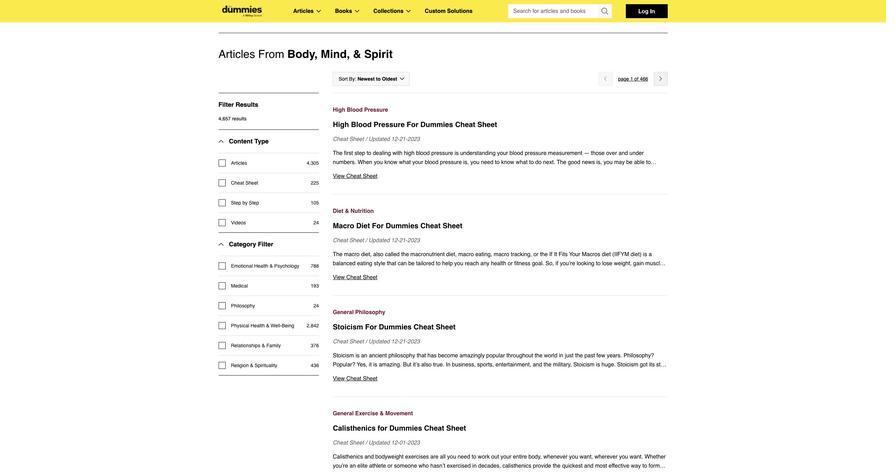 Task type: vqa. For each thing, say whether or not it's contained in the screenshot.
Humanities
no



Task type: describe. For each thing, give the bounding box(es) containing it.
philosophy inside general philosophy link
[[356, 310, 386, 316]]

24 for videos
[[314, 220, 319, 226]]

& left spirit
[[353, 47, 361, 60]]

by inside the first step to dealing with high blood pressure is understanding your blood pressure measurement — those over and under numbers. when you know what your blood pressure is, you need to know what to do next. the good news is, you may be able to prevent high blood pressure or reduce your blood pressure by making some lifestyle changes. you also need to look for signs of resistant high blood pressure, and if you need high blood pressure medication, consult a physician to find the right medication for you.
[[480, 168, 486, 175]]

2 is, from the left
[[597, 159, 603, 166]]

to right step
[[367, 150, 372, 157]]

in
[[651, 8, 656, 14]]

macros
[[583, 252, 601, 258]]

of inside the first step to dealing with high blood pressure is understanding your blood pressure measurement — those over and under numbers. when you know what your blood pressure is, you need to know what to do next. the good news is, you may be able to prevent high blood pressure or reduce your blood pressure by making some lifestyle changes. you also need to look for signs of resistant high blood pressure, and if you need high blood pressure medication, consult a physician to find the right medication for you.
[[644, 168, 649, 175]]

stronger
[[384, 270, 405, 276]]

if inside "the macro diet, also called the macronutrient diet, macro eating, macro tracking, or the if it fits your macros diet (iifym diet) is a balanced eating style that can be tailored to help you reach any health or fitness goal. so, if you're looking to lose weight, gain muscle, get fit, or simply feel stronger and more focused throughout the day, this evidence-based eating plan has you covered. on this program, you track the amount of protein, carbohydrate, and fat you consume each day to reach personalized targets for optimal health."
[[556, 261, 559, 267]]

feel
[[374, 270, 383, 276]]

you right has
[[593, 270, 602, 276]]

changes.
[[543, 168, 565, 175]]

376
[[311, 343, 319, 349]]

/ for blood
[[366, 136, 367, 143]]

fits
[[559, 252, 568, 258]]

prevent
[[333, 168, 352, 175]]

0 vertical spatial reach
[[465, 261, 479, 267]]

view for stoicism for dummies cheat sheet
[[333, 376, 345, 382]]

weight,
[[615, 261, 632, 267]]

fitness
[[515, 261, 531, 267]]

covered.
[[604, 270, 625, 276]]

21- for for
[[400, 136, 408, 143]]

sort
[[339, 76, 348, 82]]

content type
[[229, 138, 269, 145]]

tailored
[[417, 261, 435, 267]]

01-
[[400, 440, 408, 447]]

0 vertical spatial filter
[[219, 101, 234, 108]]

balanced
[[333, 261, 356, 267]]

filter inside category filter dropdown button
[[258, 241, 274, 248]]

view cheat sheet for macro
[[333, 275, 378, 281]]

spirit
[[365, 47, 393, 60]]

page
[[619, 76, 630, 82]]

movement
[[386, 411, 413, 417]]

of inside button
[[635, 76, 639, 82]]

being
[[282, 323, 295, 329]]

more
[[417, 270, 430, 276]]

can
[[398, 261, 407, 267]]

or right fit,
[[350, 270, 355, 276]]

over
[[607, 150, 618, 157]]

optimal
[[609, 279, 627, 285]]

view for macro diet for dummies cheat sheet
[[333, 275, 345, 281]]

view cheat sheet for stoicism
[[333, 376, 378, 382]]

2 diet, from the left
[[447, 252, 457, 258]]

to left lose
[[597, 261, 601, 267]]

targets
[[582, 279, 599, 285]]

open article categories image
[[317, 10, 321, 13]]

focused
[[432, 270, 451, 276]]

& left well-
[[266, 323, 270, 329]]

& inside diet & nutrition link
[[345, 208, 349, 215]]

225
[[311, 180, 319, 186]]

find
[[584, 178, 593, 184]]

protein,
[[393, 279, 412, 285]]

reduce
[[411, 168, 428, 175]]

2,842
[[307, 323, 319, 329]]

466
[[641, 76, 649, 82]]

12- for for
[[392, 339, 400, 345]]

on
[[627, 270, 634, 276]]

0 horizontal spatial eating
[[357, 261, 373, 267]]

high blood pressure for dummies cheat sheet link
[[333, 120, 668, 130]]

or up goal.
[[534, 252, 539, 258]]

general exercise & movement
[[333, 411, 413, 417]]

that
[[387, 261, 397, 267]]

high blood pressure for dummies cheat sheet
[[333, 121, 498, 129]]

category
[[229, 241, 256, 248]]

eating,
[[476, 252, 493, 258]]

cheat sheet
[[231, 180, 258, 186]]

& left family
[[262, 343, 265, 349]]

tracking,
[[511, 252, 532, 258]]

& right religion
[[250, 363, 254, 369]]

to right day
[[527, 279, 532, 285]]

page 1 of 466
[[619, 76, 649, 82]]

articles for books
[[294, 8, 314, 14]]

Search for articles and books text field
[[509, 4, 599, 18]]

articles for 4,305
[[231, 160, 247, 166]]

calisthenics for dummies cheat sheet link
[[333, 424, 668, 434]]

nutrition
[[351, 208, 374, 215]]

so,
[[546, 261, 555, 267]]

open collections list image
[[407, 10, 411, 13]]

macronutrient
[[411, 252, 445, 258]]

cheat sheet / updated 12-21-2023 for pressure
[[333, 136, 420, 143]]

health
[[491, 261, 507, 267]]

1 horizontal spatial need
[[481, 159, 494, 166]]

a inside "the macro diet, also called the macronutrient diet, macro eating, macro tracking, or the if it fits your macros diet (iifym diet) is a balanced eating style that can be tailored to help you reach any health or fitness goal. so, if you're looking to lose weight, gain muscle, get fit, or simply feel stronger and more focused throughout the day, this evidence-based eating plan has you covered. on this program, you track the amount of protein, carbohydrate, and fat you consume each day to reach personalized targets for optimal health."
[[649, 252, 652, 258]]

you're
[[560, 261, 576, 267]]

is inside the first step to dealing with high blood pressure is understanding your blood pressure measurement — those over and under numbers. when you know what your blood pressure is, you need to know what to do next. the good news is, you may be able to prevent high blood pressure or reduce your blood pressure by making some lifestyle changes. you also need to look for signs of resistant high blood pressure, and if you need high blood pressure medication, consult a physician to find the right medication for you.
[[455, 150, 459, 157]]

to left find
[[578, 178, 582, 184]]

you down reduce
[[423, 178, 432, 184]]

and down can
[[407, 270, 416, 276]]

cheat sheet / updated 12-21-2023 for for
[[333, 238, 420, 244]]

1 vertical spatial the
[[557, 159, 567, 166]]

stoicism for dummies cheat sheet link
[[333, 322, 668, 333]]

12- for diet
[[392, 238, 400, 244]]

0 horizontal spatial need
[[434, 178, 446, 184]]

each
[[503, 279, 515, 285]]

788
[[311, 264, 319, 269]]

1 vertical spatial diet
[[357, 222, 370, 230]]

body,
[[288, 47, 318, 60]]

the inside the first step to dealing with high blood pressure is understanding your blood pressure measurement — those over and under numbers. when you know what your blood pressure is, you need to know what to do next. the good news is, you may be able to prevent high blood pressure or reduce your blood pressure by making some lifestyle changes. you also need to look for signs of resistant high blood pressure, and if you need high blood pressure medication, consult a physician to find the right medication for you.
[[594, 178, 602, 184]]

throughout
[[453, 270, 480, 276]]

updated for diet
[[369, 238, 390, 244]]

2 step from the left
[[249, 200, 259, 206]]

spirituality
[[255, 363, 278, 369]]

or inside the first step to dealing with high blood pressure is understanding your blood pressure measurement — those over and under numbers. when you know what your blood pressure is, you need to know what to do next. the good news is, you may be able to prevent high blood pressure or reduce your blood pressure by making some lifestyle changes. you also need to look for signs of resistant high blood pressure, and if you need high blood pressure medication, consult a physician to find the right medication for you.
[[404, 168, 409, 175]]

some
[[507, 168, 521, 175]]

first
[[344, 150, 353, 157]]

consult
[[529, 178, 547, 184]]

news
[[582, 159, 596, 166]]

1 vertical spatial for
[[372, 222, 384, 230]]

psychology
[[275, 264, 300, 269]]

1 step from the left
[[231, 200, 241, 206]]

the first step to dealing with high blood pressure is understanding your blood pressure measurement — those over and under numbers. when you know what your blood pressure is, you need to know what to do next. the good news is, you may be able to prevent high blood pressure or reduce your blood pressure by making some lifestyle changes. you also need to look for signs of resistant high blood pressure, and if you need high blood pressure medication, consult a physician to find the right medication for you.
[[333, 150, 663, 184]]

also inside "the macro diet, also called the macronutrient diet, macro eating, macro tracking, or the if it fits your macros diet (iifym diet) is a balanced eating style that can be tailored to help you reach any health or fitness goal. so, if you're looking to lose weight, gain muscle, get fit, or simply feel stronger and more focused throughout the day, this evidence-based eating plan has you covered. on this program, you track the amount of protein, carbohydrate, and fat you consume each day to reach personalized targets for optimal health."
[[374, 252, 384, 258]]

and left fat
[[449, 279, 458, 285]]

1 diet, from the left
[[361, 252, 372, 258]]

and down reduce
[[408, 178, 417, 184]]

macro diet for dummies cheat sheet link
[[333, 221, 668, 231]]

any
[[481, 261, 490, 267]]

muscle,
[[646, 261, 665, 267]]

the up can
[[402, 252, 409, 258]]

diet)
[[631, 252, 642, 258]]

look
[[610, 168, 620, 175]]

solutions
[[448, 8, 473, 14]]

is inside "the macro diet, also called the macronutrient diet, macro eating, macro tracking, or the if it fits your macros diet (iifym diet) is a balanced eating style that can be tailored to help you reach any health or fitness goal. so, if you're looking to lose weight, gain muscle, get fit, or simply feel stronger and more focused throughout the day, this evidence-based eating plan has you covered. on this program, you track the amount of protein, carbohydrate, and fat you consume each day to reach personalized targets for optimal health."
[[644, 252, 648, 258]]

calisthenics
[[333, 425, 376, 433]]

custom solutions
[[425, 8, 473, 14]]

view cheat sheet link for sheet
[[333, 273, 668, 282]]

may
[[615, 159, 625, 166]]

2023 for blood
[[408, 136, 420, 143]]

do
[[536, 159, 542, 166]]

filter results
[[219, 101, 259, 108]]

1 vertical spatial eating
[[554, 270, 569, 276]]

looking
[[577, 261, 595, 267]]

2 this from the left
[[636, 270, 644, 276]]

content type button
[[219, 130, 269, 153]]

open book categories image
[[355, 10, 360, 13]]

style
[[374, 261, 386, 267]]

general for calisthenics for dummies cheat sheet
[[333, 411, 354, 417]]

—
[[584, 150, 590, 157]]

2 what from the left
[[516, 159, 528, 166]]

sort by: newest to oldest
[[339, 76, 398, 82]]

0 vertical spatial diet
[[333, 208, 344, 215]]

the for macro diet for dummies cheat sheet
[[333, 252, 343, 258]]

diet & nutrition link
[[333, 207, 668, 216]]

family
[[267, 343, 281, 349]]



Task type: locate. For each thing, give the bounding box(es) containing it.
1 vertical spatial articles
[[219, 47, 255, 60]]

and up may
[[619, 150, 629, 157]]

21- for dummies
[[400, 238, 408, 244]]

cheat sheet / updated 12-21-2023 up dealing
[[333, 136, 420, 143]]

1 vertical spatial your
[[413, 159, 424, 166]]

philosophy up the stoicism
[[356, 310, 386, 316]]

custom solutions link
[[425, 7, 473, 16]]

/ for for
[[366, 339, 367, 345]]

consume
[[478, 279, 501, 285]]

0 vertical spatial philosophy
[[231, 303, 255, 309]]

0 vertical spatial 24
[[314, 220, 319, 226]]

calisthenics for dummies cheat sheet
[[333, 425, 467, 433]]

for
[[407, 121, 419, 129], [372, 222, 384, 230], [366, 323, 377, 332]]

0 horizontal spatial your
[[413, 159, 424, 166]]

1 vertical spatial if
[[556, 261, 559, 267]]

3 view cheat sheet link from the top
[[333, 375, 668, 384]]

cheat sheet / updated 12-21-2023 up called
[[333, 238, 420, 244]]

0 vertical spatial a
[[548, 178, 551, 184]]

with
[[393, 150, 403, 157]]

2 cheat sheet / updated 12-21-2023 from the top
[[333, 238, 420, 244]]

3 12- from the top
[[392, 339, 400, 345]]

2 12- from the top
[[392, 238, 400, 244]]

/ for for
[[366, 440, 367, 447]]

is right diet)
[[644, 252, 648, 258]]

1 what from the left
[[399, 159, 411, 166]]

eating up simply
[[357, 261, 373, 267]]

fit,
[[343, 270, 348, 276]]

you.
[[653, 178, 663, 184]]

1 vertical spatial blood
[[351, 121, 372, 129]]

0 vertical spatial 21-
[[400, 136, 408, 143]]

12- up with
[[392, 136, 400, 143]]

the macro diet, also called the macronutrient diet, macro eating, macro tracking, or the if it fits your macros diet (iifym diet) is a balanced eating style that can be tailored to help you reach any health or fitness goal. so, if you're looking to lose weight, gain muscle, get fit, or simply feel stronger and more focused throughout the day, this evidence-based eating plan has you covered. on this program, you track the amount of protein, carbohydrate, and fat you consume each day to reach personalized targets for optimal health.
[[333, 252, 668, 285]]

pressure inside high blood pressure for dummies cheat sheet link
[[374, 121, 405, 129]]

2023 for diet
[[408, 238, 420, 244]]

logo image
[[219, 5, 266, 17]]

1 view from the top
[[333, 173, 345, 180]]

2023 for for
[[408, 339, 420, 345]]

to left "help"
[[436, 261, 441, 267]]

0 horizontal spatial diet,
[[361, 252, 372, 258]]

to right able
[[647, 159, 651, 166]]

eating up "personalized"
[[554, 270, 569, 276]]

high down high blood pressure
[[333, 121, 349, 129]]

4 12- from the top
[[392, 440, 400, 447]]

0 horizontal spatial know
[[385, 159, 398, 166]]

high for high blood pressure for dummies cheat sheet
[[333, 121, 349, 129]]

1 horizontal spatial your
[[429, 168, 440, 175]]

the
[[594, 178, 602, 184], [402, 252, 409, 258], [541, 252, 548, 258], [481, 270, 489, 276], [357, 279, 365, 285]]

videos
[[231, 220, 246, 226]]

diet up macro
[[333, 208, 344, 215]]

you down over
[[604, 159, 613, 166]]

also up find
[[578, 168, 588, 175]]

1 vertical spatial view cheat sheet
[[333, 275, 378, 281]]

a up muscle,
[[649, 252, 652, 258]]

by
[[480, 168, 486, 175], [243, 200, 248, 206]]

gain
[[634, 261, 644, 267]]

1 vertical spatial pressure
[[374, 121, 405, 129]]

eating
[[357, 261, 373, 267], [554, 270, 569, 276]]

articles left open article categories icon
[[294, 8, 314, 14]]

2 vertical spatial view cheat sheet link
[[333, 375, 668, 384]]

1 vertical spatial reach
[[533, 279, 547, 285]]

a down changes.
[[548, 178, 551, 184]]

if right so,
[[556, 261, 559, 267]]

lose
[[603, 261, 613, 267]]

1 vertical spatial cheat sheet / updated 12-21-2023
[[333, 238, 420, 244]]

plan
[[570, 270, 581, 276]]

/ up when
[[366, 136, 367, 143]]

pressure for high blood pressure
[[365, 107, 389, 113]]

2 2023 from the top
[[408, 238, 420, 244]]

for left you.
[[645, 178, 651, 184]]

your
[[570, 252, 581, 258]]

general philosophy link
[[333, 308, 668, 317]]

0 vertical spatial for
[[407, 121, 419, 129]]

oldest
[[382, 76, 398, 82]]

0 horizontal spatial is
[[455, 150, 459, 157]]

1 horizontal spatial if
[[556, 261, 559, 267]]

group
[[509, 4, 612, 18]]

the down simply
[[357, 279, 365, 285]]

4,657
[[219, 116, 231, 122]]

well-
[[271, 323, 282, 329]]

2 view from the top
[[333, 275, 345, 281]]

to left oldest
[[376, 76, 381, 82]]

0 vertical spatial eating
[[357, 261, 373, 267]]

0 vertical spatial blood
[[347, 107, 363, 113]]

2 macro from the left
[[459, 252, 474, 258]]

be inside the first step to dealing with high blood pressure is understanding your blood pressure measurement — those over and under numbers. when you know what your blood pressure is, you need to know what to do next. the good news is, you may be able to prevent high blood pressure or reduce your blood pressure by making some lifestyle changes. you also need to look for signs of resistant high blood pressure, and if you need high blood pressure medication, consult a physician to find the right medication for you.
[[627, 159, 633, 166]]

philosophy up physical
[[231, 303, 255, 309]]

the inside "the macro diet, also called the macronutrient diet, macro eating, macro tracking, or the if it fits your macros diet (iifym diet) is a balanced eating style that can be tailored to help you reach any health or fitness goal. so, if you're looking to lose weight, gain muscle, get fit, or simply feel stronger and more focused throughout the day, this evidence-based eating plan has you covered. on this program, you track the amount of protein, carbohydrate, and fat you consume each day to reach personalized targets for optimal health."
[[333, 252, 343, 258]]

0 vertical spatial if
[[419, 178, 422, 184]]

view cheat sheet link
[[333, 172, 668, 181], [333, 273, 668, 282], [333, 375, 668, 384]]

21- for cheat
[[400, 339, 408, 345]]

cheat
[[456, 121, 476, 129], [333, 136, 348, 143], [347, 173, 362, 180], [231, 180, 244, 186], [421, 222, 441, 230], [333, 238, 348, 244], [347, 275, 362, 281], [414, 323, 434, 332], [333, 339, 348, 345], [347, 376, 362, 382], [425, 425, 445, 433], [333, 440, 348, 447]]

custom
[[425, 8, 446, 14]]

and
[[619, 150, 629, 157], [408, 178, 417, 184], [407, 270, 416, 276], [449, 279, 458, 285]]

24 down 105
[[314, 220, 319, 226]]

pressure for high blood pressure for dummies cheat sheet
[[374, 121, 405, 129]]

1 macro from the left
[[344, 252, 360, 258]]

step down cheat sheet
[[249, 200, 259, 206]]

making
[[488, 168, 506, 175]]

2 24 from the top
[[314, 303, 319, 309]]

2 horizontal spatial macro
[[494, 252, 510, 258]]

1 general from the top
[[333, 310, 354, 316]]

3 macro from the left
[[494, 252, 510, 258]]

for inside "the macro diet, also called the macronutrient diet, macro eating, macro tracking, or the if it fits your macros diet (iifym diet) is a balanced eating style that can be tailored to help you reach any health or fitness goal. so, if you're looking to lose weight, gain muscle, get fit, or simply feel stronger and more focused throughout the day, this evidence-based eating plan has you covered. on this program, you track the amount of protein, carbohydrate, and fat you consume each day to reach personalized targets for optimal health."
[[601, 279, 607, 285]]

blood inside high blood pressure link
[[347, 107, 363, 113]]

1 vertical spatial general
[[333, 411, 354, 417]]

fat
[[460, 279, 466, 285]]

2 general from the top
[[333, 411, 354, 417]]

1 know from the left
[[385, 159, 398, 166]]

the down the any
[[481, 270, 489, 276]]

0 horizontal spatial if
[[419, 178, 422, 184]]

be
[[627, 159, 633, 166], [409, 261, 415, 267]]

1 21- from the top
[[400, 136, 408, 143]]

1 horizontal spatial this
[[636, 270, 644, 276]]

blood inside high blood pressure for dummies cheat sheet link
[[351, 121, 372, 129]]

pressure inside high blood pressure link
[[365, 107, 389, 113]]

of inside "the macro diet, also called the macronutrient diet, macro eating, macro tracking, or the if it fits your macros diet (iifym diet) is a balanced eating style that can be tailored to help you reach any health or fitness goal. so, if you're looking to lose weight, gain muscle, get fit, or simply feel stronger and more focused throughout the day, this evidence-based eating plan has you covered. on this program, you track the amount of protein, carbohydrate, and fat you consume each day to reach personalized targets for optimal health."
[[387, 279, 392, 285]]

by down cheat sheet
[[243, 200, 248, 206]]

0 horizontal spatial what
[[399, 159, 411, 166]]

436
[[311, 363, 319, 369]]

if
[[419, 178, 422, 184], [556, 261, 559, 267]]

& inside general exercise & movement "link"
[[380, 411, 384, 417]]

1 horizontal spatial reach
[[533, 279, 547, 285]]

updated left 01-
[[369, 440, 390, 447]]

health for physical
[[251, 323, 265, 329]]

blood down by:
[[347, 107, 363, 113]]

view cheat sheet for high
[[333, 173, 378, 180]]

step up videos
[[231, 200, 241, 206]]

1 vertical spatial view
[[333, 275, 345, 281]]

also up style
[[374, 252, 384, 258]]

21- up with
[[400, 136, 408, 143]]

1 horizontal spatial eating
[[554, 270, 569, 276]]

4 updated from the top
[[369, 440, 390, 447]]

be right can
[[409, 261, 415, 267]]

blood for high blood pressure
[[347, 107, 363, 113]]

the for high blood pressure for dummies cheat sheet
[[333, 150, 343, 157]]

view for high blood pressure for dummies cheat sheet
[[333, 173, 345, 180]]

know up some
[[502, 159, 515, 166]]

what down with
[[399, 159, 411, 166]]

resistant
[[333, 178, 354, 184]]

right
[[604, 178, 615, 184]]

updated up called
[[369, 238, 390, 244]]

/ down nutrition
[[366, 238, 367, 244]]

2 vertical spatial for
[[366, 323, 377, 332]]

reach
[[465, 261, 479, 267], [533, 279, 547, 285]]

signs
[[630, 168, 643, 175]]

0 vertical spatial of
[[635, 76, 639, 82]]

0 vertical spatial articles
[[294, 8, 314, 14]]

blood for high blood pressure for dummies cheat sheet
[[351, 121, 372, 129]]

0 vertical spatial cheat sheet / updated 12-21-2023
[[333, 136, 420, 143]]

0 vertical spatial view cheat sheet link
[[333, 172, 668, 181]]

12- up called
[[392, 238, 400, 244]]

0 horizontal spatial step
[[231, 200, 241, 206]]

filter up emotional health & psychology at bottom left
[[258, 241, 274, 248]]

reach up throughout
[[465, 261, 479, 267]]

you right fat
[[468, 279, 477, 285]]

0 horizontal spatial reach
[[465, 261, 479, 267]]

is, down understanding
[[464, 159, 469, 166]]

1 vertical spatial filter
[[258, 241, 274, 248]]

step
[[355, 150, 366, 157]]

2 view cheat sheet link from the top
[[333, 273, 668, 282]]

1 vertical spatial be
[[409, 261, 415, 267]]

health right emotional
[[254, 264, 269, 269]]

also
[[578, 168, 588, 175], [374, 252, 384, 258]]

by left "making"
[[480, 168, 486, 175]]

to left look
[[604, 168, 608, 175]]

to left do at the top
[[530, 159, 534, 166]]

1 horizontal spatial what
[[516, 159, 528, 166]]

for right targets
[[601, 279, 607, 285]]

diet, up simply
[[361, 252, 372, 258]]

your right reduce
[[429, 168, 440, 175]]

this up each
[[502, 270, 511, 276]]

cheat sheet / updated 12-21-2023 for dummies
[[333, 339, 420, 345]]

be right may
[[627, 159, 633, 166]]

has
[[582, 270, 591, 276]]

0 vertical spatial pressure
[[365, 107, 389, 113]]

under
[[630, 150, 644, 157]]

is
[[455, 150, 459, 157], [644, 252, 648, 258]]

called
[[385, 252, 400, 258]]

day,
[[491, 270, 501, 276]]

3 21- from the top
[[400, 339, 408, 345]]

blood down high blood pressure
[[351, 121, 372, 129]]

2 vertical spatial your
[[429, 168, 440, 175]]

1 vertical spatial view cheat sheet link
[[333, 273, 668, 282]]

2 vertical spatial view
[[333, 376, 345, 382]]

3 2023 from the top
[[408, 339, 420, 345]]

1 horizontal spatial of
[[635, 76, 639, 82]]

1 / from the top
[[366, 136, 367, 143]]

1 high from the top
[[333, 107, 346, 113]]

0 horizontal spatial this
[[502, 270, 511, 276]]

105
[[311, 200, 319, 206]]

24 for philosophy
[[314, 303, 319, 309]]

of
[[635, 76, 639, 82], [644, 168, 649, 175], [387, 279, 392, 285]]

reach down based
[[533, 279, 547, 285]]

high for high blood pressure
[[333, 107, 346, 113]]

results
[[232, 116, 247, 122]]

a inside the first step to dealing with high blood pressure is understanding your blood pressure measurement — those over and under numbers. when you know what your blood pressure is, you need to know what to do next. the good news is, you may be able to prevent high blood pressure or reduce your blood pressure by making some lifestyle changes. you also need to look for signs of resistant high blood pressure, and if you need high blood pressure medication, consult a physician to find the right medication for you.
[[548, 178, 551, 184]]

of right 1
[[635, 76, 639, 82]]

next.
[[544, 159, 556, 166]]

(iifym
[[613, 252, 630, 258]]

know down with
[[385, 159, 398, 166]]

2023 down calisthenics for dummies cheat sheet
[[408, 440, 420, 447]]

log in link
[[626, 4, 668, 18]]

pressure down sort by: newest to oldest
[[365, 107, 389, 113]]

health for emotional
[[254, 264, 269, 269]]

cheat sheet / updated 12-21-2023
[[333, 136, 420, 143], [333, 238, 420, 244], [333, 339, 420, 345]]

for
[[622, 168, 628, 175], [645, 178, 651, 184], [601, 279, 607, 285], [378, 425, 388, 433]]

0 vertical spatial by
[[480, 168, 486, 175]]

you
[[567, 168, 576, 175]]

stoicism for dummies cheat sheet
[[333, 323, 456, 332]]

1 horizontal spatial by
[[480, 168, 486, 175]]

for inside calisthenics for dummies cheat sheet link
[[378, 425, 388, 433]]

dealing
[[373, 150, 391, 157]]

24
[[314, 220, 319, 226], [314, 303, 319, 309]]

12- for blood
[[392, 136, 400, 143]]

2 21- from the top
[[400, 238, 408, 244]]

2 / from the top
[[366, 238, 367, 244]]

1 vertical spatial health
[[251, 323, 265, 329]]

0 vertical spatial view
[[333, 173, 345, 180]]

able
[[635, 159, 645, 166]]

of right signs
[[644, 168, 649, 175]]

2 vertical spatial view cheat sheet
[[333, 376, 378, 382]]

you down dealing
[[374, 159, 383, 166]]

1 vertical spatial 21-
[[400, 238, 408, 244]]

2 high from the top
[[333, 121, 349, 129]]

you down get
[[333, 279, 342, 285]]

high down sort
[[333, 107, 346, 113]]

content
[[229, 138, 253, 145]]

& left psychology
[[270, 264, 273, 269]]

0 horizontal spatial macro
[[344, 252, 360, 258]]

2 updated from the top
[[369, 238, 390, 244]]

religion
[[231, 363, 249, 369]]

1 vertical spatial also
[[374, 252, 384, 258]]

from
[[258, 47, 285, 60]]

2 know from the left
[[502, 159, 515, 166]]

your up reduce
[[413, 159, 424, 166]]

also inside the first step to dealing with high blood pressure is understanding your blood pressure measurement — those over and under numbers. when you know what your blood pressure is, you need to know what to do next. the good news is, you may be able to prevent high blood pressure or reduce your blood pressure by making some lifestyle changes. you also need to look for signs of resistant high blood pressure, and if you need high blood pressure medication, consult a physician to find the right medication for you.
[[578, 168, 588, 175]]

general for stoicism for dummies cheat sheet
[[333, 310, 354, 316]]

the left first
[[333, 150, 343, 157]]

0 vertical spatial the
[[333, 150, 343, 157]]

3 view from the top
[[333, 376, 345, 382]]

0 horizontal spatial filter
[[219, 101, 234, 108]]

2 vertical spatial articles
[[231, 160, 247, 166]]

updated up dealing
[[369, 136, 390, 143]]

3 cheat sheet / updated 12-21-2023 from the top
[[333, 339, 420, 345]]

1 is, from the left
[[464, 159, 469, 166]]

if down reduce
[[419, 178, 422, 184]]

1 vertical spatial high
[[333, 121, 349, 129]]

or right health
[[508, 261, 513, 267]]

high blood pressure
[[333, 107, 389, 113]]

2 vertical spatial need
[[434, 178, 446, 184]]

1 horizontal spatial also
[[578, 168, 588, 175]]

carbohydrate,
[[413, 279, 448, 285]]

0 vertical spatial also
[[578, 168, 588, 175]]

diet & nutrition
[[333, 208, 374, 215]]

0 vertical spatial high
[[333, 107, 346, 113]]

2 horizontal spatial need
[[590, 168, 602, 175]]

0 vertical spatial health
[[254, 264, 269, 269]]

0 horizontal spatial of
[[387, 279, 392, 285]]

view cheat sheet link for cheat
[[333, 172, 668, 181]]

1 24 from the top
[[314, 220, 319, 226]]

cheat sheet / updated 12-21-2023 down "stoicism for dummies cheat sheet"
[[333, 339, 420, 345]]

1 horizontal spatial diet,
[[447, 252, 457, 258]]

articles left the from
[[219, 47, 255, 60]]

cookie consent banner dialog
[[0, 452, 887, 477]]

1 updated from the top
[[369, 136, 390, 143]]

1 horizontal spatial philosophy
[[356, 310, 386, 316]]

to up "making"
[[495, 159, 500, 166]]

collections
[[374, 8, 404, 14]]

3 view cheat sheet from the top
[[333, 376, 378, 382]]

2 vertical spatial 21-
[[400, 339, 408, 345]]

medication
[[616, 178, 643, 184]]

understanding
[[461, 150, 496, 157]]

results
[[236, 101, 259, 108]]

macro
[[344, 252, 360, 258], [459, 252, 474, 258], [494, 252, 510, 258]]

pressure
[[365, 107, 389, 113], [374, 121, 405, 129]]

1 horizontal spatial know
[[502, 159, 515, 166]]

24 down 193
[[314, 303, 319, 309]]

health right physical
[[251, 323, 265, 329]]

3 updated from the top
[[369, 339, 390, 345]]

high blood pressure link
[[333, 106, 668, 115]]

2 vertical spatial cheat sheet / updated 12-21-2023
[[333, 339, 420, 345]]

1 cheat sheet / updated 12-21-2023 from the top
[[333, 136, 420, 143]]

1 vertical spatial by
[[243, 200, 248, 206]]

general exercise & movement link
[[333, 410, 668, 419]]

if inside the first step to dealing with high blood pressure is understanding your blood pressure measurement — those over and under numbers. when you know what your blood pressure is, you need to know what to do next. the good news is, you may be able to prevent high blood pressure or reduce your blood pressure by making some lifestyle changes. you also need to look for signs of resistant high blood pressure, and if you need high blood pressure medication, consult a physician to find the right medication for you.
[[419, 178, 422, 184]]

updated for blood
[[369, 136, 390, 143]]

1 vertical spatial a
[[649, 252, 652, 258]]

2 horizontal spatial your
[[498, 150, 509, 157]]

21- down "stoicism for dummies cheat sheet"
[[400, 339, 408, 345]]

filter up 4,657
[[219, 101, 234, 108]]

0 horizontal spatial be
[[409, 261, 415, 267]]

physical health & well-being
[[231, 323, 295, 329]]

4 / from the top
[[366, 440, 367, 447]]

12- for for
[[392, 440, 400, 447]]

4 2023 from the top
[[408, 440, 420, 447]]

be inside "the macro diet, also called the macronutrient diet, macro eating, macro tracking, or the if it fits your macros diet (iifym diet) is a balanced eating style that can be tailored to help you reach any health or fitness goal. so, if you're looking to lose weight, gain muscle, get fit, or simply feel stronger and more focused throughout the day, this evidence-based eating plan has you covered. on this program, you track the amount of protein, carbohydrate, and fat you consume each day to reach personalized targets for optimal health."
[[409, 261, 415, 267]]

the left if at the right of page
[[541, 252, 548, 258]]

general inside "link"
[[333, 411, 354, 417]]

2 vertical spatial the
[[333, 252, 343, 258]]

1 this from the left
[[502, 270, 511, 276]]

/ for diet
[[366, 238, 367, 244]]

1 view cheat sheet link from the top
[[333, 172, 668, 181]]

1 horizontal spatial diet
[[357, 222, 370, 230]]

health.
[[628, 279, 645, 285]]

you right "help"
[[455, 261, 464, 267]]

1 horizontal spatial macro
[[459, 252, 474, 258]]

2023 down the high blood pressure for dummies cheat sheet
[[408, 136, 420, 143]]

updated for for
[[369, 440, 390, 447]]

0 horizontal spatial diet
[[333, 208, 344, 215]]

if
[[550, 252, 553, 258]]

1 12- from the top
[[392, 136, 400, 143]]

mind,
[[321, 47, 350, 60]]

1 horizontal spatial is
[[644, 252, 648, 258]]

2 horizontal spatial of
[[644, 168, 649, 175]]

for right look
[[622, 168, 628, 175]]

2023 down "stoicism for dummies cheat sheet"
[[408, 339, 420, 345]]

diet, up "help"
[[447, 252, 457, 258]]

your up "making"
[[498, 150, 509, 157]]

1 horizontal spatial be
[[627, 159, 633, 166]]

2023 up the macronutrient
[[408, 238, 420, 244]]

or left reduce
[[404, 168, 409, 175]]

2023 for for
[[408, 440, 420, 447]]

3 / from the top
[[366, 339, 367, 345]]

general up calisthenics
[[333, 411, 354, 417]]

amount
[[367, 279, 385, 285]]

0 vertical spatial your
[[498, 150, 509, 157]]

you down understanding
[[471, 159, 480, 166]]

0 vertical spatial need
[[481, 159, 494, 166]]

1 vertical spatial is
[[644, 252, 648, 258]]

to
[[376, 76, 381, 82], [367, 150, 372, 157], [495, 159, 500, 166], [530, 159, 534, 166], [647, 159, 651, 166], [604, 168, 608, 175], [578, 178, 582, 184], [436, 261, 441, 267], [597, 261, 601, 267], [527, 279, 532, 285]]

1 horizontal spatial a
[[649, 252, 652, 258]]

2023
[[408, 136, 420, 143], [408, 238, 420, 244], [408, 339, 420, 345], [408, 440, 420, 447]]

2 view cheat sheet from the top
[[333, 275, 378, 281]]

2 vertical spatial of
[[387, 279, 392, 285]]

goal.
[[533, 261, 545, 267]]

books
[[335, 8, 352, 14]]

1 view cheat sheet from the top
[[333, 173, 378, 180]]

1 vertical spatial of
[[644, 168, 649, 175]]

numbers.
[[333, 159, 357, 166]]

/
[[366, 136, 367, 143], [366, 238, 367, 244], [366, 339, 367, 345], [366, 440, 367, 447]]

1 horizontal spatial is,
[[597, 159, 603, 166]]

is, down those
[[597, 159, 603, 166]]

updated for for
[[369, 339, 390, 345]]

1 2023 from the top
[[408, 136, 420, 143]]

0 horizontal spatial is,
[[464, 159, 469, 166]]

0 vertical spatial view cheat sheet
[[333, 173, 378, 180]]

category filter button
[[219, 233, 274, 256]]

diet,
[[361, 252, 372, 258], [447, 252, 457, 258]]

macro
[[333, 222, 355, 230]]



